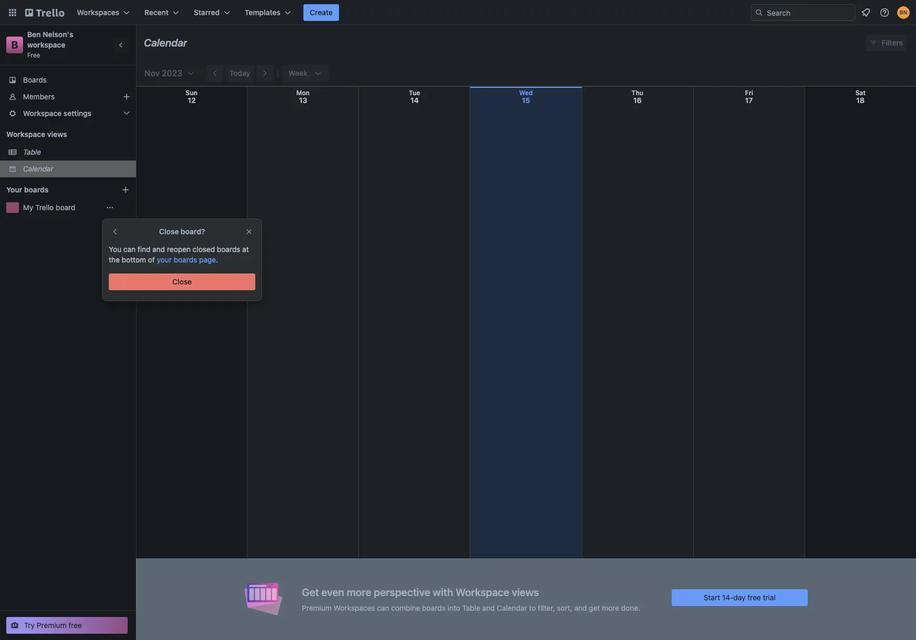 Task type: vqa. For each thing, say whether or not it's contained in the screenshot.
a
no



Task type: describe. For each thing, give the bounding box(es) containing it.
boards inside you can find and reopen closed boards at the bottom of
[[217, 245, 240, 254]]

mon
[[297, 89, 310, 97]]

ben nelson's workspace free
[[27, 30, 75, 59]]

today
[[230, 69, 250, 77]]

14
[[411, 96, 419, 105]]

close popover image
[[245, 228, 253, 236]]

can inside you can find and reopen closed boards at the bottom of
[[123, 245, 136, 254]]

boards
[[23, 75, 47, 84]]

Calendar text field
[[144, 33, 187, 53]]

you can find and reopen closed boards at the bottom of
[[109, 245, 249, 264]]

with
[[433, 586, 453, 599]]

to
[[529, 604, 536, 613]]

workspaces button
[[71, 4, 136, 21]]

ben nelson (bennelson96) image
[[898, 6, 910, 19]]

workspace for workspace settings
[[23, 109, 62, 118]]

close for close
[[172, 277, 192, 286]]

premium inside get even more perspective with workspace views premium workspaces can combine boards into table and calendar to filter, sort, and get more done.
[[302, 604, 332, 613]]

boards inside your boards with 1 items element
[[24, 185, 48, 194]]

and inside you can find and reopen closed boards at the bottom of
[[152, 245, 165, 254]]

settings
[[63, 109, 92, 118]]

0 horizontal spatial views
[[47, 130, 67, 139]]

templates button
[[239, 4, 297, 21]]

workspace for workspace views
[[6, 130, 45, 139]]

1 horizontal spatial and
[[482, 604, 495, 613]]

trello
[[35, 203, 54, 212]]

recent
[[144, 8, 169, 17]]

week
[[289, 69, 308, 77]]

reopen
[[167, 245, 191, 254]]

filters button
[[866, 35, 907, 51]]

workspace settings button
[[0, 105, 136, 122]]

calendar inside get even more perspective with workspace views premium workspaces can combine boards into table and calendar to filter, sort, and get more done.
[[497, 604, 527, 613]]

primary element
[[0, 0, 916, 25]]

bottom
[[122, 255, 146, 264]]

of
[[148, 255, 155, 264]]

recent button
[[138, 4, 185, 21]]

sat
[[856, 89, 866, 97]]

the
[[109, 255, 120, 264]]

members link
[[0, 88, 136, 105]]

my trello board
[[23, 203, 75, 212]]

2023
[[162, 69, 182, 78]]

workspaces inside get even more perspective with workspace views premium workspaces can combine boards into table and calendar to filter, sort, and get more done.
[[334, 604, 375, 613]]

boards inside get even more perspective with workspace views premium workspaces can combine boards into table and calendar to filter, sort, and get more done.
[[422, 604, 446, 613]]

0 notifications image
[[860, 6, 872, 19]]

14-
[[722, 593, 734, 602]]

table link
[[23, 147, 130, 158]]

closed
[[193, 245, 215, 254]]

16
[[634, 96, 642, 105]]

your boards
[[6, 185, 48, 194]]

1 horizontal spatial free
[[748, 593, 761, 602]]

even
[[322, 586, 344, 599]]

free inside button
[[69, 621, 82, 630]]

table inside get even more perspective with workspace views premium workspaces can combine boards into table and calendar to filter, sort, and get more done.
[[462, 604, 481, 613]]

trial
[[763, 593, 776, 602]]

filter,
[[538, 604, 555, 613]]

17
[[745, 96, 753, 105]]

into
[[448, 604, 460, 613]]

workspace settings
[[23, 109, 92, 118]]

2 horizontal spatial and
[[575, 604, 587, 613]]

thu
[[632, 89, 644, 97]]

12
[[188, 96, 196, 105]]

starred button
[[188, 4, 236, 21]]

close button
[[109, 274, 255, 290]]

my trello board link
[[23, 203, 100, 213]]

nov 2023
[[144, 69, 182, 78]]

1 horizontal spatial more
[[602, 604, 619, 613]]

nov
[[144, 69, 160, 78]]

start 14-day free trial link
[[672, 590, 808, 606]]

.
[[216, 255, 218, 264]]

13
[[299, 96, 307, 105]]

return to previous screen image
[[111, 228, 119, 236]]

perspective
[[374, 586, 430, 599]]

get
[[302, 586, 319, 599]]

boards down reopen
[[174, 255, 197, 264]]

ben
[[27, 30, 41, 39]]

back to home image
[[25, 4, 64, 21]]

your
[[157, 255, 172, 264]]

open information menu image
[[880, 7, 890, 18]]

find
[[138, 245, 151, 254]]



Task type: locate. For each thing, give the bounding box(es) containing it.
close board?
[[159, 227, 205, 236]]

free
[[748, 593, 761, 602], [69, 621, 82, 630]]

close inside button
[[172, 277, 192, 286]]

workspaces up workspace navigation collapse icon
[[77, 8, 119, 17]]

1 horizontal spatial premium
[[302, 604, 332, 613]]

ben nelson's workspace link
[[27, 30, 75, 49]]

0 horizontal spatial premium
[[37, 621, 67, 630]]

search image
[[755, 8, 764, 17]]

boards
[[24, 185, 48, 194], [217, 245, 240, 254], [174, 255, 197, 264], [422, 604, 446, 613]]

and right into at the bottom of the page
[[482, 604, 495, 613]]

board actions menu image
[[106, 204, 114, 212]]

your
[[6, 185, 22, 194]]

b link
[[6, 37, 23, 53]]

close
[[159, 227, 179, 236], [172, 277, 192, 286]]

your boards page .
[[157, 255, 218, 264]]

board
[[56, 203, 75, 212]]

more
[[347, 586, 372, 599], [602, 604, 619, 613]]

1 vertical spatial views
[[512, 586, 539, 599]]

0 horizontal spatial can
[[123, 245, 136, 254]]

workspace up into at the bottom of the page
[[456, 586, 510, 599]]

sun
[[186, 89, 198, 97]]

0 horizontal spatial free
[[69, 621, 82, 630]]

2 horizontal spatial calendar
[[497, 604, 527, 613]]

0 vertical spatial table
[[23, 148, 41, 156]]

0 vertical spatial calendar
[[144, 37, 187, 49]]

at
[[242, 245, 249, 254]]

0 vertical spatial can
[[123, 245, 136, 254]]

more right the get
[[602, 604, 619, 613]]

1 vertical spatial table
[[462, 604, 481, 613]]

close down your boards page link
[[172, 277, 192, 286]]

close up reopen
[[159, 227, 179, 236]]

add board image
[[121, 186, 130, 194]]

0 horizontal spatial workspaces
[[77, 8, 119, 17]]

members
[[23, 92, 55, 101]]

0 horizontal spatial and
[[152, 245, 165, 254]]

15
[[522, 96, 530, 105]]

premium down get
[[302, 604, 332, 613]]

can left the combine at left bottom
[[377, 604, 389, 613]]

today button
[[225, 65, 255, 82]]

create
[[310, 8, 333, 17]]

sort,
[[557, 604, 573, 613]]

table
[[23, 148, 41, 156], [462, 604, 481, 613]]

can up bottom
[[123, 245, 136, 254]]

filters
[[882, 38, 903, 47]]

1 vertical spatial free
[[69, 621, 82, 630]]

tue
[[409, 89, 420, 97]]

premium inside try premium free button
[[37, 621, 67, 630]]

1 vertical spatial workspaces
[[334, 604, 375, 613]]

2 vertical spatial calendar
[[497, 604, 527, 613]]

workspace inside "popup button"
[[23, 109, 62, 118]]

workspaces
[[77, 8, 119, 17], [334, 604, 375, 613]]

nelson's
[[43, 30, 73, 39]]

try premium free button
[[6, 618, 128, 634]]

workspaces inside dropdown button
[[77, 8, 119, 17]]

try premium free
[[24, 621, 82, 630]]

1 vertical spatial premium
[[37, 621, 67, 630]]

boards link
[[0, 72, 136, 88]]

board?
[[181, 227, 205, 236]]

more right even
[[347, 586, 372, 599]]

and left the get
[[575, 604, 587, 613]]

close for close board?
[[159, 227, 179, 236]]

0 vertical spatial workspaces
[[77, 8, 119, 17]]

calendar left to at right
[[497, 604, 527, 613]]

Search field
[[764, 5, 855, 20]]

and up your
[[152, 245, 165, 254]]

0 horizontal spatial table
[[23, 148, 41, 156]]

done.
[[621, 604, 641, 613]]

0 horizontal spatial more
[[347, 586, 372, 599]]

day
[[734, 593, 746, 602]]

templates
[[245, 8, 281, 17]]

get even more perspective with workspace views premium workspaces can combine boards into table and calendar to filter, sort, and get more done.
[[302, 586, 641, 613]]

and
[[152, 245, 165, 254], [482, 604, 495, 613], [575, 604, 587, 613]]

1 vertical spatial more
[[602, 604, 619, 613]]

0 horizontal spatial calendar
[[23, 164, 53, 173]]

calendar
[[144, 37, 187, 49], [23, 164, 53, 173], [497, 604, 527, 613]]

calendar up your boards
[[23, 164, 53, 173]]

can
[[123, 245, 136, 254], [377, 604, 389, 613]]

views inside get even more perspective with workspace views premium workspaces can combine boards into table and calendar to filter, sort, and get more done.
[[512, 586, 539, 599]]

1 horizontal spatial views
[[512, 586, 539, 599]]

0 vertical spatial more
[[347, 586, 372, 599]]

table inside table "link"
[[23, 148, 41, 156]]

table right into at the bottom of the page
[[462, 604, 481, 613]]

workspace down the workspace settings on the left of page
[[6, 130, 45, 139]]

can inside get even more perspective with workspace views premium workspaces can combine boards into table and calendar to filter, sort, and get more done.
[[377, 604, 389, 613]]

you
[[109, 245, 121, 254]]

starred
[[194, 8, 220, 17]]

views up to at right
[[512, 586, 539, 599]]

boards up .
[[217, 245, 240, 254]]

fri
[[745, 89, 753, 97]]

boards up my
[[24, 185, 48, 194]]

table down workspace views
[[23, 148, 41, 156]]

start
[[704, 593, 720, 602]]

workspace inside get even more perspective with workspace views premium workspaces can combine boards into table and calendar to filter, sort, and get more done.
[[456, 586, 510, 599]]

calendar down recent "dropdown button"
[[144, 37, 187, 49]]

0 vertical spatial premium
[[302, 604, 332, 613]]

1 vertical spatial can
[[377, 604, 389, 613]]

0 vertical spatial free
[[748, 593, 761, 602]]

page
[[199, 255, 216, 264]]

create button
[[304, 4, 339, 21]]

1 vertical spatial calendar
[[23, 164, 53, 173]]

views down the workspace settings on the left of page
[[47, 130, 67, 139]]

calendar link
[[23, 164, 130, 174]]

start 14-day free trial
[[704, 593, 776, 602]]

1 horizontal spatial can
[[377, 604, 389, 613]]

try
[[24, 621, 35, 630]]

get
[[589, 604, 600, 613]]

b
[[11, 39, 18, 51]]

workspace views
[[6, 130, 67, 139]]

1 vertical spatial close
[[172, 277, 192, 286]]

views
[[47, 130, 67, 139], [512, 586, 539, 599]]

18
[[857, 96, 865, 105]]

1 horizontal spatial table
[[462, 604, 481, 613]]

2 vertical spatial workspace
[[456, 586, 510, 599]]

your boards with 1 items element
[[6, 184, 106, 196]]

premium
[[302, 604, 332, 613], [37, 621, 67, 630]]

workspace down the members
[[23, 109, 62, 118]]

workspace
[[27, 40, 65, 49]]

boards down with
[[422, 604, 446, 613]]

combine
[[391, 604, 420, 613]]

your boards page link
[[157, 255, 216, 264]]

0 vertical spatial workspace
[[23, 109, 62, 118]]

premium right try
[[37, 621, 67, 630]]

workspace navigation collapse icon image
[[114, 38, 129, 52]]

0 vertical spatial close
[[159, 227, 179, 236]]

free right the day
[[748, 593, 761, 602]]

1 horizontal spatial workspaces
[[334, 604, 375, 613]]

wed
[[519, 89, 533, 97]]

week button
[[282, 65, 329, 82]]

free
[[27, 51, 40, 59]]

my
[[23, 203, 33, 212]]

free right try
[[69, 621, 82, 630]]

1 horizontal spatial calendar
[[144, 37, 187, 49]]

0 vertical spatial views
[[47, 130, 67, 139]]

workspace
[[23, 109, 62, 118], [6, 130, 45, 139], [456, 586, 510, 599]]

1 vertical spatial workspace
[[6, 130, 45, 139]]

nov 2023 button
[[140, 65, 195, 82]]

workspaces down even
[[334, 604, 375, 613]]



